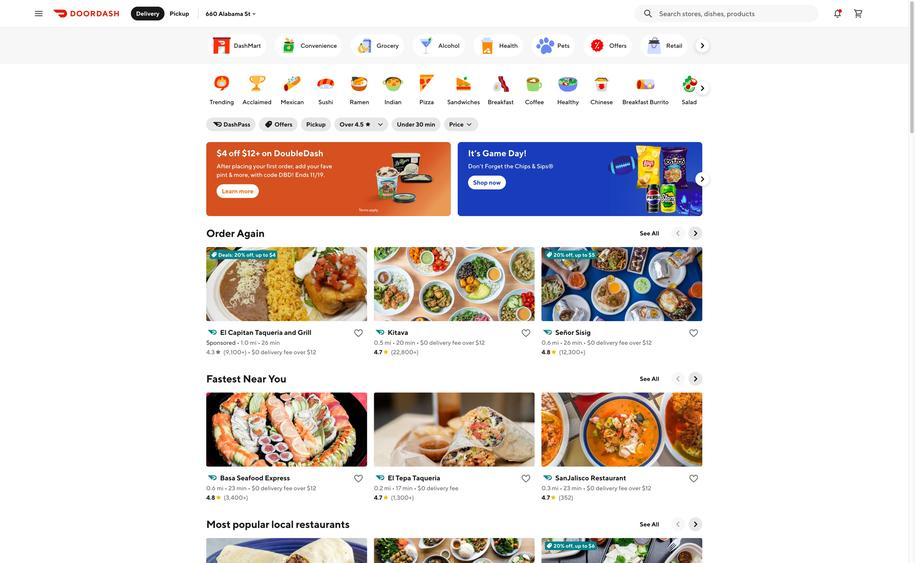 Task type: locate. For each thing, give the bounding box(es) containing it.
breakfast for breakfast
[[488, 98, 514, 106]]

mi for basa seafood express
[[217, 485, 224, 492]]

delivery for señor sisig
[[597, 339, 618, 346]]

3 see all link from the top
[[635, 518, 665, 532]]

health link
[[474, 34, 523, 57]]

near
[[243, 373, 266, 385]]

17
[[396, 485, 402, 492]]

20% left $6
[[554, 543, 565, 549]]

mi for el tepa taqueria
[[384, 485, 391, 492]]

0 horizontal spatial offers
[[275, 121, 293, 128]]

0 vertical spatial see all link
[[635, 227, 665, 240]]

& right chips
[[532, 163, 536, 170]]

mi down señor
[[553, 339, 559, 346]]

1 horizontal spatial pickup
[[306, 121, 326, 128]]

23 for sanjalisco
[[564, 485, 571, 492]]

0 vertical spatial previous button of carousel image
[[674, 229, 683, 238]]

0 horizontal spatial breakfast
[[488, 98, 514, 106]]

next button of carousel image for order again
[[692, 229, 700, 238]]

4.5
[[355, 121, 364, 128]]

sponsored • 1.0 mi • 26 min
[[206, 339, 280, 346]]

offers image
[[587, 35, 608, 56]]

taqueria
[[255, 329, 283, 337], [413, 474, 441, 482]]

23 up (3,400+)
[[229, 485, 235, 492]]

0 vertical spatial 4.8
[[542, 349, 551, 356]]

23 up (352)
[[564, 485, 571, 492]]

• down el tepa taqueria
[[414, 485, 417, 492]]

chinese
[[591, 98, 613, 106]]

2 next button of carousel image from the top
[[699, 175, 707, 184]]

over for basa seafood express
[[294, 485, 306, 492]]

1 horizontal spatial el
[[388, 474, 394, 482]]

kitava
[[388, 329, 409, 337]]

20%
[[235, 252, 246, 258], [554, 252, 565, 258], [554, 543, 565, 549]]

ramen
[[350, 98, 369, 106]]

2 23 from the left
[[564, 485, 571, 492]]

• left 17
[[392, 485, 395, 492]]

& inside it's game day! don't forget the chips & sips®
[[532, 163, 536, 170]]

tepa
[[396, 474, 411, 482]]

• left the 1.0
[[237, 339, 240, 346]]

0 horizontal spatial el
[[220, 329, 227, 337]]

min for señor sisig
[[572, 339, 583, 346]]

0.6 mi • 23 min • $​0 delivery fee over $12
[[206, 485, 316, 492]]

3 previous button of carousel image from the top
[[674, 521, 683, 529]]

alabama
[[219, 10, 243, 17]]

pets image
[[535, 35, 556, 56]]

0 vertical spatial el
[[220, 329, 227, 337]]

breakfast left burrito
[[623, 98, 649, 106]]

2 all from the top
[[652, 376, 660, 383]]

2 your from the left
[[307, 163, 320, 170]]

0 horizontal spatial pickup button
[[165, 7, 195, 20]]

$12 for sanjalisco restaurant
[[642, 485, 652, 492]]

mi right 0.2
[[384, 485, 391, 492]]

grocery image
[[354, 35, 375, 56]]

pets link
[[532, 34, 575, 57]]

over for sanjalisco restaurant
[[629, 485, 641, 492]]

your up with
[[253, 163, 266, 170]]

0 horizontal spatial 4.8
[[206, 494, 215, 502]]

min for el tepa taqueria
[[403, 485, 413, 492]]

$​0 for el tepa taqueria
[[418, 485, 426, 492]]

mi for señor sisig
[[553, 339, 559, 346]]

0 vertical spatial taqueria
[[255, 329, 283, 337]]

0 vertical spatial 0.6
[[542, 339, 551, 346]]

your up the 11/19.
[[307, 163, 320, 170]]

0 horizontal spatial click to add this store to your saved list image
[[354, 474, 364, 484]]

4.8
[[542, 349, 551, 356], [206, 494, 215, 502]]

0 vertical spatial see
[[640, 230, 651, 237]]

acclaimed link
[[241, 69, 274, 108]]

click to add this store to your saved list image for señor sisig
[[689, 328, 699, 339]]

min
[[425, 121, 436, 128], [270, 339, 280, 346], [405, 339, 416, 346], [572, 339, 583, 346], [237, 485, 247, 492], [403, 485, 413, 492], [572, 485, 582, 492]]

restaurant
[[591, 474, 627, 482]]

convenience
[[301, 42, 337, 49]]

1 vertical spatial $4
[[269, 252, 276, 258]]

see all link
[[635, 227, 665, 240], [635, 372, 665, 386], [635, 518, 665, 532]]

offers down mexican at the top of the page
[[275, 121, 293, 128]]

catering image
[[700, 35, 721, 56]]

26 down the el capitan taqueria and grill
[[262, 339, 269, 346]]

0 horizontal spatial pickup
[[170, 10, 189, 17]]

offers right offers image
[[610, 42, 627, 49]]

mi right "0.5"
[[385, 339, 392, 346]]

pickup for the right pickup button
[[306, 121, 326, 128]]

the
[[505, 163, 514, 170]]

previous button of carousel image for local
[[674, 521, 683, 529]]

1 vertical spatial &
[[229, 171, 233, 178]]

1 horizontal spatial offers
[[610, 42, 627, 49]]

healthy
[[558, 98, 579, 106]]

min right 30
[[425, 121, 436, 128]]

0 horizontal spatial 26
[[262, 339, 269, 346]]

1 vertical spatial see all link
[[635, 372, 665, 386]]

game
[[483, 148, 507, 158]]

2 vertical spatial see all
[[640, 521, 660, 528]]

doubledash
[[274, 148, 324, 158]]

up left $6
[[575, 543, 582, 549]]

see all link for you
[[635, 372, 665, 386]]

taqueria left the and
[[255, 329, 283, 337]]

to left $6
[[583, 543, 588, 549]]

shop now button
[[468, 176, 506, 190]]

0.6 for señor sisig
[[542, 339, 551, 346]]

mi down basa
[[217, 485, 224, 492]]

1 vertical spatial all
[[652, 376, 660, 383]]

offers inside button
[[275, 121, 293, 128]]

1 vertical spatial previous button of carousel image
[[674, 375, 683, 384]]

$​0 down sanjalisco restaurant at the bottom right of page
[[587, 485, 595, 492]]

fee for señor sisig
[[620, 339, 628, 346]]

basa seafood express
[[220, 474, 290, 482]]

forget
[[485, 163, 503, 170]]

health
[[500, 42, 518, 49]]

$12 for kitava
[[476, 339, 485, 346]]

it's game day! don't forget the chips & sips®
[[468, 148, 554, 170]]

4.8 left (3,400+)
[[206, 494, 215, 502]]

all for local
[[652, 521, 660, 528]]

(3,400+)
[[224, 494, 248, 502]]

min right 17
[[403, 485, 413, 492]]

3 see all from the top
[[640, 521, 660, 528]]

min down "sanjalisco"
[[572, 485, 582, 492]]

min right 20
[[405, 339, 416, 346]]

min inside button
[[425, 121, 436, 128]]

1 vertical spatial pickup button
[[301, 118, 331, 131]]

26 down señor
[[564, 339, 571, 346]]

1 vertical spatial taqueria
[[413, 474, 441, 482]]

0 vertical spatial all
[[652, 230, 660, 237]]

3 all from the top
[[652, 521, 660, 528]]

previous button of carousel image
[[674, 229, 683, 238], [674, 375, 683, 384], [674, 521, 683, 529]]

0 horizontal spatial 23
[[229, 485, 235, 492]]

0 horizontal spatial taqueria
[[255, 329, 283, 337]]

4.7 down 0.2
[[374, 494, 383, 502]]

off,
[[247, 252, 255, 258], [566, 252, 574, 258], [566, 543, 574, 549]]

1 vertical spatial next button of carousel image
[[699, 175, 707, 184]]

$0
[[252, 349, 260, 356]]

el tepa taqueria
[[388, 474, 441, 482]]

trending
[[210, 98, 234, 106]]

1 vertical spatial see all
[[640, 376, 660, 383]]

1 previous button of carousel image from the top
[[674, 229, 683, 238]]

2 previous button of carousel image from the top
[[674, 375, 683, 384]]

2 vertical spatial all
[[652, 521, 660, 528]]

alcohol link
[[413, 34, 465, 57]]

next button of carousel image for fastest near you
[[692, 375, 700, 384]]

0 vertical spatial next button of carousel image
[[699, 41, 707, 50]]

1 vertical spatial offers
[[275, 121, 293, 128]]

fastest near you link
[[206, 372, 287, 386]]

el left tepa on the left bottom of the page
[[388, 474, 394, 482]]

previous button of carousel image for you
[[674, 375, 683, 384]]

mexican
[[281, 98, 304, 106]]

0.2
[[374, 485, 383, 492]]

1 horizontal spatial breakfast
[[623, 98, 649, 106]]

0.6
[[542, 339, 551, 346], [206, 485, 216, 492]]

el for el tepa taqueria
[[388, 474, 394, 482]]

1 horizontal spatial your
[[307, 163, 320, 170]]

click to add this store to your saved list image for el capitan taqueria and grill
[[354, 328, 364, 339]]

over for señor sisig
[[630, 339, 642, 346]]

0 vertical spatial pickup
[[170, 10, 189, 17]]

pickup button
[[165, 7, 195, 20], [301, 118, 331, 131]]

1 horizontal spatial pickup button
[[301, 118, 331, 131]]

&
[[532, 163, 536, 170], [229, 171, 233, 178]]

2 see all from the top
[[640, 376, 660, 383]]

1 horizontal spatial &
[[532, 163, 536, 170]]

next button of carousel image
[[699, 84, 707, 93], [692, 229, 700, 238], [692, 375, 700, 384], [692, 521, 700, 529]]

Store search: begin typing to search for stores available on DoorDash text field
[[660, 9, 814, 18]]

min for basa seafood express
[[237, 485, 247, 492]]

4.8 left (12,300+)
[[542, 349, 551, 356]]

up down again
[[256, 252, 262, 258]]

mi for kitava
[[385, 339, 392, 346]]

2 vertical spatial previous button of carousel image
[[674, 521, 683, 529]]

open menu image
[[34, 8, 44, 19]]

min up (3,400+)
[[237, 485, 247, 492]]

delivery for basa seafood express
[[261, 485, 283, 492]]

deals:
[[218, 252, 233, 258]]

next button of carousel image
[[699, 41, 707, 50], [699, 175, 707, 184]]

1 vertical spatial see
[[640, 376, 651, 383]]

pickup down sushi
[[306, 121, 326, 128]]

off
[[229, 148, 240, 158]]

& inside $4 off $12+ on doubledash after placing your first order, add your fave pint & more, with code dbd! ends 11/19.
[[229, 171, 233, 178]]

on
[[262, 148, 272, 158]]

0 horizontal spatial your
[[253, 163, 266, 170]]

over 4.5
[[340, 121, 364, 128]]

$​0 down sisig
[[588, 339, 595, 346]]

1 vertical spatial el
[[388, 474, 394, 482]]

0 horizontal spatial $4
[[217, 148, 227, 158]]

most
[[206, 519, 231, 531]]

sushi
[[319, 98, 333, 106]]

alcohol image
[[416, 35, 437, 56]]

20% for 20% off, up to $5
[[554, 252, 565, 258]]

click to add this store to your saved list image for sanjalisco restaurant
[[689, 474, 699, 484]]

2 breakfast from the left
[[623, 98, 649, 106]]

breakfast left 'coffee'
[[488, 98, 514, 106]]

over
[[463, 339, 475, 346], [630, 339, 642, 346], [294, 349, 306, 356], [294, 485, 306, 492], [629, 485, 641, 492]]

1 horizontal spatial 0.6
[[542, 339, 551, 346]]

2 vertical spatial see all link
[[635, 518, 665, 532]]

1 breakfast from the left
[[488, 98, 514, 106]]

(9,100+)
[[224, 349, 247, 356]]

up for 20% off, up to $5
[[575, 252, 582, 258]]

0 vertical spatial &
[[532, 163, 536, 170]]

taqueria for capitan
[[255, 329, 283, 337]]

fee for el tepa taqueria
[[450, 485, 459, 492]]

mi
[[250, 339, 257, 346], [385, 339, 392, 346], [553, 339, 559, 346], [217, 485, 224, 492], [384, 485, 391, 492], [552, 485, 559, 492]]

1 horizontal spatial click to add this store to your saved list image
[[521, 474, 532, 484]]

acclaimed
[[243, 98, 272, 106]]

1 horizontal spatial 26
[[564, 339, 571, 346]]

min up (12,300+)
[[572, 339, 583, 346]]

click to add this store to your saved list image for basa seafood express
[[354, 474, 364, 484]]

$​0 right 20
[[421, 339, 428, 346]]

$​0 for sanjalisco restaurant
[[587, 485, 595, 492]]

click to add this store to your saved list image
[[354, 474, 364, 484], [521, 474, 532, 484]]

2 vertical spatial see
[[640, 521, 651, 528]]

1 horizontal spatial 4.8
[[542, 349, 551, 356]]

pickup button right delivery
[[165, 7, 195, 20]]

see all for local
[[640, 521, 660, 528]]

placing
[[232, 163, 252, 170]]

burrito
[[650, 98, 669, 106]]

0 horizontal spatial 0.6
[[206, 485, 216, 492]]

1 see all from the top
[[640, 230, 660, 237]]

off, left '$5'
[[566, 252, 574, 258]]

0 vertical spatial offers
[[610, 42, 627, 49]]

2 see all link from the top
[[635, 372, 665, 386]]

retail
[[667, 42, 683, 49]]

0 horizontal spatial &
[[229, 171, 233, 178]]

more,
[[234, 171, 250, 178]]

4.7 down "0.5"
[[374, 349, 383, 356]]

pickup for top pickup button
[[170, 10, 189, 17]]

1 vertical spatial 0.6
[[206, 485, 216, 492]]

learn more
[[222, 188, 254, 195]]

pickup button down sushi
[[301, 118, 331, 131]]

$12 for señor sisig
[[643, 339, 652, 346]]

2 see from the top
[[640, 376, 651, 383]]

click to add this store to your saved list image
[[354, 328, 364, 339], [521, 328, 532, 339], [689, 328, 699, 339], [689, 474, 699, 484]]

1 see all link from the top
[[635, 227, 665, 240]]

1 next button of carousel image from the top
[[699, 41, 707, 50]]

• down seafood
[[248, 485, 251, 492]]

fave
[[321, 163, 332, 170]]

1 23 from the left
[[229, 485, 235, 492]]

1 vertical spatial 4.8
[[206, 494, 215, 502]]

sanjalisco restaurant
[[556, 474, 627, 482]]

4.7 for order again
[[374, 349, 383, 356]]

up left '$5'
[[575, 252, 582, 258]]

3 see from the top
[[640, 521, 651, 528]]

23 for basa
[[229, 485, 235, 492]]

breakfast burrito
[[623, 98, 669, 106]]

2 click to add this store to your saved list image from the left
[[521, 474, 532, 484]]

pickup right delivery
[[170, 10, 189, 17]]

grocery link
[[351, 34, 404, 57]]

1 26 from the left
[[262, 339, 269, 346]]

0 vertical spatial see all
[[640, 230, 660, 237]]

el up sponsored
[[220, 329, 227, 337]]

0.6 for basa seafood express
[[206, 485, 216, 492]]

express
[[265, 474, 290, 482]]

1 horizontal spatial taqueria
[[413, 474, 441, 482]]

min for kitava
[[405, 339, 416, 346]]

$​0 down basa seafood express
[[252, 485, 260, 492]]

mi right "0.3"
[[552, 485, 559, 492]]

it's
[[468, 148, 481, 158]]

1 vertical spatial pickup
[[306, 121, 326, 128]]

$12
[[476, 339, 485, 346], [643, 339, 652, 346], [307, 349, 316, 356], [307, 485, 316, 492], [642, 485, 652, 492]]

1 all from the top
[[652, 230, 660, 237]]

1 horizontal spatial 23
[[564, 485, 571, 492]]

notification bell image
[[833, 8, 843, 19]]

min up • $0 delivery fee over $12
[[270, 339, 280, 346]]

• down basa
[[225, 485, 227, 492]]

over 4.5 button
[[335, 118, 389, 131]]

20% off, up to $5
[[554, 252, 595, 258]]

delivery for sanjalisco restaurant
[[596, 485, 618, 492]]

& right pint
[[229, 171, 233, 178]]

off, left $6
[[566, 543, 574, 549]]

taqueria up 0.2 mi • 17 min • $​0 delivery fee
[[413, 474, 441, 482]]

20% left '$5'
[[554, 252, 565, 258]]

to left '$5'
[[583, 252, 588, 258]]

1 click to add this store to your saved list image from the left
[[354, 474, 364, 484]]

$​0 down el tepa taqueria
[[418, 485, 426, 492]]

0.3 mi • 23 min • $​0 delivery fee over $12
[[542, 485, 652, 492]]

0 vertical spatial $4
[[217, 148, 227, 158]]

• left 20
[[393, 339, 395, 346]]

$​0
[[421, 339, 428, 346], [588, 339, 595, 346], [252, 485, 260, 492], [418, 485, 426, 492], [587, 485, 595, 492]]



Task type: describe. For each thing, give the bounding box(es) containing it.
1.0
[[241, 339, 249, 346]]

20% for 20% off, up to $6
[[554, 543, 565, 549]]

1 your from the left
[[253, 163, 266, 170]]

$​0 for basa seafood express
[[252, 485, 260, 492]]

$​0 for kitava
[[421, 339, 428, 346]]

over for kitava
[[463, 339, 475, 346]]

local
[[272, 519, 294, 531]]

click to add this store to your saved list image for kitava
[[521, 328, 532, 339]]

4.7 for fastest near you
[[374, 494, 383, 502]]

day!
[[508, 148, 527, 158]]

fee for kitava
[[453, 339, 461, 346]]

fee for basa seafood express
[[284, 485, 293, 492]]

coffee
[[525, 98, 544, 106]]

indian
[[385, 98, 402, 106]]

you
[[268, 373, 287, 385]]

alcohol
[[439, 42, 460, 49]]

see all link for local
[[635, 518, 665, 532]]

off, for 20% off, up to $6
[[566, 543, 574, 549]]

all for you
[[652, 376, 660, 383]]

salad
[[682, 98, 697, 106]]

code
[[264, 171, 278, 178]]

0 vertical spatial pickup button
[[165, 7, 195, 20]]

2 26 from the left
[[564, 339, 571, 346]]

(22,800+)
[[391, 349, 419, 356]]

order again link
[[206, 227, 265, 240]]

(1,300+)
[[391, 494, 414, 502]]

4.8 for señor sisig
[[542, 349, 551, 356]]

$4 inside $4 off $12+ on doubledash after placing your first order, add your fave pint & more, with code dbd! ends 11/19.
[[217, 148, 227, 158]]

$5
[[589, 252, 595, 258]]

fee for sanjalisco restaurant
[[619, 485, 628, 492]]

over
[[340, 121, 354, 128]]

more
[[239, 188, 254, 195]]

next button of carousel image for most popular local restaurants
[[692, 521, 700, 529]]

$4 off $12+ on doubledash after placing your first order, add your fave pint & more, with code dbd! ends 11/19.
[[217, 148, 332, 178]]

grocery
[[377, 42, 399, 49]]

(12,300+)
[[559, 349, 586, 356]]

1 horizontal spatial $4
[[269, 252, 276, 258]]

grill
[[298, 329, 312, 337]]

off, down again
[[247, 252, 255, 258]]

20% right deals:
[[235, 252, 246, 258]]

• down sanjalisco restaurant at the bottom right of page
[[583, 485, 586, 492]]

• $0 delivery fee over $12
[[247, 349, 316, 356]]

retail image
[[644, 35, 665, 56]]

fastest near you
[[206, 373, 287, 385]]

min for sanjalisco restaurant
[[572, 485, 582, 492]]

• up (352)
[[560, 485, 563, 492]]

taqueria for tepa
[[413, 474, 441, 482]]

sanjalisco
[[556, 474, 590, 482]]

most popular local restaurants link
[[206, 518, 350, 532]]

under
[[397, 121, 415, 128]]

deals: 20% off, up to $4
[[218, 252, 276, 258]]

señor sisig
[[556, 329, 591, 337]]

sandwiches
[[448, 98, 480, 106]]

trending link
[[207, 69, 237, 108]]

see for you
[[640, 376, 651, 383]]

0.5
[[374, 339, 384, 346]]

click to add this store to your saved list image for el tepa taqueria
[[521, 474, 532, 484]]

• down sisig
[[584, 339, 586, 346]]

to for 20% off, up to $5
[[583, 252, 588, 258]]

learn more button
[[217, 184, 259, 198]]

seafood
[[237, 474, 264, 482]]

capitan
[[228, 329, 254, 337]]

20% off, up to $6
[[554, 543, 595, 549]]

off, for 20% off, up to $5
[[566, 252, 574, 258]]

shop
[[474, 179, 488, 186]]

dashmart link
[[208, 34, 266, 57]]

0.5 mi • 20 min • $​0 delivery fee over $12
[[374, 339, 485, 346]]

popular
[[233, 519, 270, 531]]

sisig
[[576, 329, 591, 337]]

4.8 for basa seafood express
[[206, 494, 215, 502]]

20
[[397, 339, 404, 346]]

4.7 down "0.3"
[[542, 494, 550, 502]]

$12+
[[242, 148, 260, 158]]

most popular local restaurants
[[206, 519, 350, 531]]

• up (22,800+)
[[417, 339, 419, 346]]

first
[[267, 163, 277, 170]]

mi right the 1.0
[[250, 339, 257, 346]]

price button
[[444, 118, 479, 131]]

dashmart image
[[212, 35, 232, 56]]

fastest
[[206, 373, 241, 385]]

dashpass
[[224, 121, 251, 128]]

11/19.
[[310, 171, 325, 178]]

0 items, open order cart image
[[854, 8, 864, 19]]

ends
[[295, 171, 309, 178]]

see for local
[[640, 521, 651, 528]]

• down señor
[[560, 339, 563, 346]]

el for el capitan taqueria and grill
[[220, 329, 227, 337]]

add
[[296, 163, 306, 170]]

dashmart
[[234, 42, 261, 49]]

convenience link
[[275, 34, 342, 57]]

4.3
[[206, 349, 215, 356]]

health image
[[477, 35, 498, 56]]

breakfast for breakfast burrito
[[623, 98, 649, 106]]

0.3
[[542, 485, 551, 492]]

to down again
[[263, 252, 268, 258]]

learn
[[222, 188, 238, 195]]

$6
[[589, 543, 595, 549]]

order again
[[206, 227, 265, 240]]

to for 20% off, up to $6
[[583, 543, 588, 549]]

offers button
[[259, 118, 298, 131]]

chips
[[515, 163, 531, 170]]

30
[[416, 121, 424, 128]]

convenience image
[[278, 35, 299, 56]]

• left the $0 in the bottom of the page
[[248, 349, 251, 356]]

restaurants
[[296, 519, 350, 531]]

order
[[206, 227, 235, 240]]

$12 for basa seafood express
[[307, 485, 316, 492]]

again
[[237, 227, 265, 240]]

under 30 min
[[397, 121, 436, 128]]

pint
[[217, 171, 228, 178]]

order,
[[279, 163, 294, 170]]

660 alabama st
[[206, 10, 251, 17]]

1 see from the top
[[640, 230, 651, 237]]

up for 20% off, up to $6
[[575, 543, 582, 549]]

• up the $0 in the bottom of the page
[[258, 339, 260, 346]]

delivery for kitava
[[430, 339, 451, 346]]

don't
[[468, 163, 484, 170]]

(352)
[[559, 494, 574, 502]]

mi for sanjalisco restaurant
[[552, 485, 559, 492]]

price
[[449, 121, 464, 128]]

with
[[251, 171, 263, 178]]

offers link
[[584, 34, 632, 57]]

delivery for el tepa taqueria
[[427, 485, 449, 492]]

sponsored
[[206, 339, 236, 346]]

$​0 for señor sisig
[[588, 339, 595, 346]]

660
[[206, 10, 217, 17]]

see all for you
[[640, 376, 660, 383]]



Task type: vqa. For each thing, say whether or not it's contained in the screenshot.


